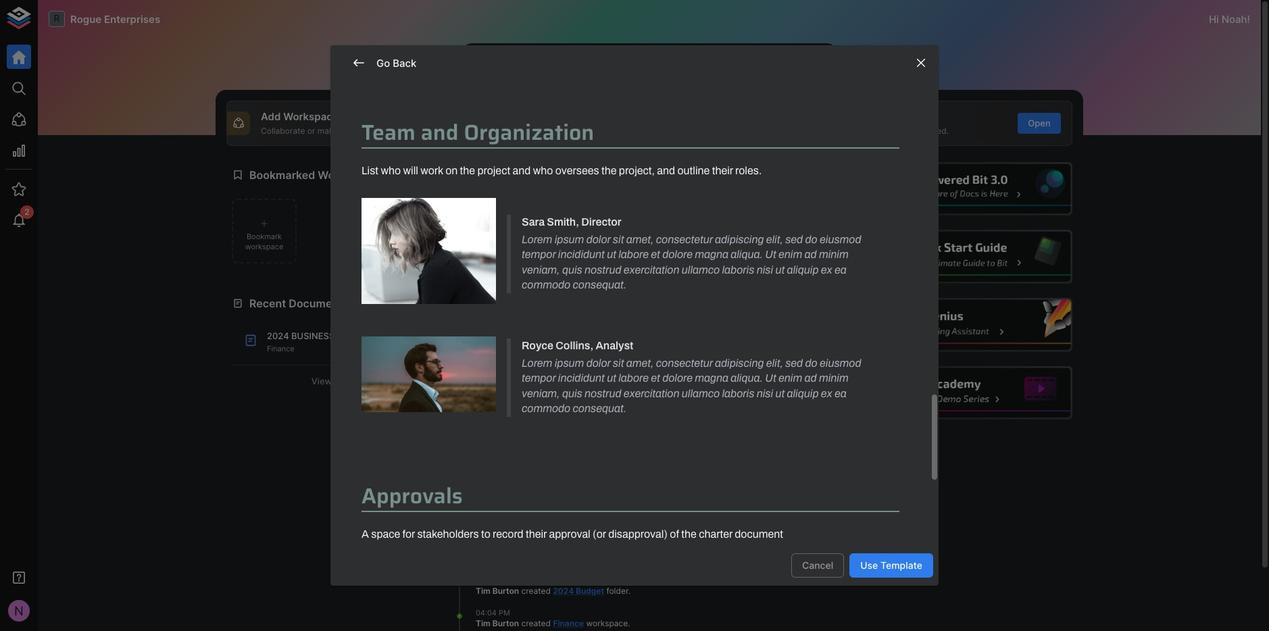 Task type: locate. For each thing, give the bounding box(es) containing it.
2 consectetur from the top
[[656, 358, 713, 369]]

0 vertical spatial nisi
[[757, 264, 773, 276]]

0 horizontal spatial to
[[481, 529, 491, 540]]

04:07 down 2024 tax documents link
[[476, 532, 496, 541]]

burton for finance
[[493, 619, 519, 629]]

1 vertical spatial plan
[[476, 378, 498, 388]]

royce
[[522, 340, 554, 351]]

folder inside 04:07 pm tim burton created 2024 budget folder .
[[607, 586, 628, 596]]

2 tempor from the top
[[522, 373, 556, 384]]

business
[[291, 331, 335, 342], [571, 366, 611, 376]]

noah right hi
[[1222, 13, 1248, 25]]

lott inside 04:12 pm tim burton added noah lott to finance workspace
[[571, 410, 586, 420]]

2 amet, from the top
[[626, 358, 654, 369]]

eiusmod for royce collins, analyst lorem ipsum dolor sit amet, consectetur adipiscing elit, sed do eiusmod tempor incididunt ut labore et dolore magna aliqua. ut enim ad minim veniam, quis nostrud exercitation ullamco laboris nisi ut aliquip ex ea commodo consequat.
[[820, 358, 861, 369]]

2024 inside 2024 business plan finance
[[267, 331, 289, 342]]

0 vertical spatial magna
[[695, 249, 729, 260]]

sit for director
[[613, 234, 624, 245]]

list
[[362, 165, 379, 177]]

exercitation for royce collins, analyst
[[624, 388, 680, 399]]

create document create any type of doc or wiki.
[[547, 110, 664, 136]]

aliqua. inside sara smith, director lorem ipsum dolor sit amet, consectetur adipiscing elit, sed do eiusmod tempor incididunt ut labore et dolore magna aliqua. ut enim ad minim veniam, quis nostrud exercitation ullamco laboris nisi ut aliquip ex ea commodo consequat.
[[731, 249, 763, 260]]

1 vertical spatial veniam,
[[522, 388, 560, 399]]

0 horizontal spatial lott
[[498, 366, 514, 376]]

commodo for sara smith, director lorem ipsum dolor sit amet, consectetur adipiscing elit, sed do eiusmod tempor incididunt ut labore et dolore magna aliqua. ut enim ad minim veniam, quis nostrud exercitation ullamco laboris nisi ut aliquip ex ea commodo consequat.
[[522, 279, 571, 291]]

et for analyst
[[651, 373, 660, 384]]

ex for sara smith, director lorem ipsum dolor sit amet, consectetur adipiscing elit, sed do eiusmod tempor incididunt ut labore et dolore magna aliqua. ut enim ad minim veniam, quis nostrud exercitation ullamco laboris nisi ut aliquip ex ea commodo consequat.
[[821, 264, 833, 276]]

do for royce collins, analyst lorem ipsum dolor sit amet, consectetur adipiscing elit, sed do eiusmod tempor incididunt ut labore et dolore magna aliqua. ut enim ad minim veniam, quis nostrud exercitation ullamco laboris nisi ut aliquip ex ea commodo consequat.
[[805, 358, 818, 369]]

plan inside 2024 business plan finance
[[337, 331, 361, 342]]

1 who from the left
[[381, 165, 401, 177]]

2 lorem from the top
[[522, 358, 552, 369]]

1 horizontal spatial add
[[460, 118, 477, 128]]

2 laboris from the top
[[722, 388, 755, 399]]

workspace inside 'button'
[[245, 242, 283, 251]]

2 labore from the top
[[619, 373, 649, 384]]

plan inside 2024 business plan
[[476, 378, 498, 388]]

0 vertical spatial dolor
[[586, 234, 611, 245]]

veniam, up the added
[[522, 388, 560, 399]]

1 vertical spatial magna
[[695, 373, 729, 384]]

pm inside 04:04 pm tim burton created finance workspace .
[[499, 608, 510, 618]]

2 ad from the top
[[805, 373, 817, 384]]

ut for sara smith, director lorem ipsum dolor sit amet, consectetur adipiscing elit, sed do eiusmod tempor incididunt ut labore et dolore magna aliqua. ut enim ad minim veniam, quis nostrud exercitation ullamco laboris nisi ut aliquip ex ea commodo consequat.
[[765, 249, 776, 260]]

workspace down budget
[[586, 619, 628, 629]]

1 vertical spatial adipiscing
[[715, 358, 764, 369]]

nostrud down "analyst"
[[585, 388, 622, 399]]

and left the outline
[[657, 165, 675, 177]]

2 do from the top
[[805, 358, 818, 369]]

1 adipiscing from the top
[[715, 234, 764, 245]]

consequat. for director
[[573, 279, 627, 291]]

2 aliqua. from the top
[[731, 373, 763, 384]]

create left the faster
[[832, 126, 858, 136]]

lott down 04:13 pm
[[498, 366, 514, 376]]

aliqua. for royce collins, analyst lorem ipsum dolor sit amet, consectetur adipiscing elit, sed do eiusmod tempor incididunt ut labore et dolore magna aliqua. ut enim ad minim veniam, quis nostrud exercitation ullamco laboris nisi ut aliquip ex ea commodo consequat.
[[731, 373, 763, 384]]

enim for sara smith, director lorem ipsum dolor sit amet, consectetur adipiscing elit, sed do eiusmod tempor incididunt ut labore et dolore magna aliqua. ut enim ad minim veniam, quis nostrud exercitation ullamco laboris nisi ut aliquip ex ea commodo consequat.
[[779, 249, 802, 260]]

1 vertical spatial documents
[[476, 509, 521, 520]]

0 vertical spatial burton
[[493, 410, 519, 420]]

ea inside royce collins, analyst lorem ipsum dolor sit amet, consectetur adipiscing elit, sed do eiusmod tempor incididunt ut labore et dolore magna aliqua. ut enim ad minim veniam, quis nostrud exercitation ullamco laboris nisi ut aliquip ex ea commodo consequat.
[[835, 388, 847, 399]]

1 horizontal spatial folder
[[607, 586, 628, 596]]

2 ut from the top
[[765, 373, 776, 384]]

amet, inside sara smith, director lorem ipsum dolor sit amet, consectetur adipiscing elit, sed do eiusmod tempor incididunt ut labore et dolore magna aliqua. ut enim ad minim veniam, quis nostrud exercitation ullamco laboris nisi ut aliquip ex ea commodo consequat.
[[626, 234, 654, 245]]

1 horizontal spatial documents
[[476, 509, 521, 520]]

04:04 pm tim burton created finance workspace .
[[476, 608, 630, 629]]

2 eiusmod from the top
[[820, 358, 861, 369]]

amet, for analyst
[[626, 358, 654, 369]]

1 vertical spatial consectetur
[[656, 358, 713, 369]]

document down noah lott created
[[500, 378, 538, 388]]

1 do from the top
[[805, 234, 818, 245]]

1 ad from the top
[[805, 249, 817, 260]]

1 vertical spatial ut
[[765, 373, 776, 384]]

1 consequat. from the top
[[573, 279, 627, 291]]

04:12
[[476, 400, 495, 409]]

2 04:07 from the top
[[476, 576, 496, 585]]

ex
[[821, 264, 833, 276], [821, 388, 833, 399]]

amet, for director
[[626, 234, 654, 245]]

pm inside 04:12 pm tim burton added noah lott to finance workspace
[[497, 400, 509, 409]]

their left roles.
[[712, 165, 733, 177]]

business down collins,
[[571, 366, 611, 376]]

0 vertical spatial their
[[712, 165, 733, 177]]

adipiscing inside royce collins, analyst lorem ipsum dolor sit amet, consectetur adipiscing elit, sed do eiusmod tempor incididunt ut labore et dolore magna aliqua. ut enim ad minim veniam, quis nostrud exercitation ullamco laboris nisi ut aliquip ex ea commodo consequat.
[[715, 358, 764, 369]]

2 minim from the top
[[819, 373, 849, 384]]

collaborate
[[261, 126, 305, 136]]

0 vertical spatial plan
[[337, 331, 361, 342]]

all
[[334, 376, 345, 386]]

1 horizontal spatial plan
[[476, 378, 498, 388]]

view all
[[311, 376, 345, 386]]

2 elit, from the top
[[766, 358, 783, 369]]

noah down "04:13" on the left bottom of page
[[476, 366, 496, 376]]

commodo inside sara smith, director lorem ipsum dolor sit amet, consectetur adipiscing elit, sed do eiusmod tempor incididunt ut labore et dolore magna aliqua. ut enim ad minim veniam, quis nostrud exercitation ullamco laboris nisi ut aliquip ex ea commodo consequat.
[[522, 279, 571, 291]]

0 vertical spatial dolore
[[663, 249, 693, 260]]

2 incididunt from the top
[[558, 373, 605, 384]]

labore down "director"
[[619, 249, 649, 260]]

burton for 2024
[[493, 586, 519, 596]]

lorem
[[522, 234, 552, 245], [522, 358, 552, 369]]

sed for royce collins, analyst lorem ipsum dolor sit amet, consectetur adipiscing elit, sed do eiusmod tempor incididunt ut labore et dolore magna aliqua. ut enim ad minim veniam, quis nostrud exercitation ullamco laboris nisi ut aliquip ex ea commodo consequat.
[[786, 358, 803, 369]]

0 horizontal spatial or
[[307, 126, 315, 136]]

0 horizontal spatial plan
[[337, 331, 361, 342]]

ad inside royce collins, analyst lorem ipsum dolor sit amet, consectetur adipiscing elit, sed do eiusmod tempor incididunt ut labore et dolore magna aliqua. ut enim ad minim veniam, quis nostrud exercitation ullamco laboris nisi ut aliquip ex ea commodo consequat.
[[805, 373, 817, 384]]

adipiscing for sara smith, director
[[715, 234, 764, 245]]

and up work
[[421, 115, 459, 149]]

aliqua. for sara smith, director lorem ipsum dolor sit amet, consectetur adipiscing elit, sed do eiusmod tempor incididunt ut labore et dolore magna aliqua. ut enim ad minim veniam, quis nostrud exercitation ullamco laboris nisi ut aliquip ex ea commodo consequat.
[[731, 249, 763, 260]]

tim up 04:04 at the bottom left of page
[[476, 586, 491, 596]]

or inside create document create any type of doc or wiki.
[[637, 126, 645, 136]]

2 veniam, from the top
[[522, 388, 560, 399]]

workspace inside 04:12 pm tim burton added noah lott to finance workspace
[[476, 422, 518, 432]]

0 vertical spatial 04:07
[[476, 532, 496, 541]]

recent
[[249, 297, 286, 310]]

ea inside sara smith, director lorem ipsum dolor sit amet, consectetur adipiscing elit, sed do eiusmod tempor incididunt ut labore et dolore magna aliqua. ut enim ad minim veniam, quis nostrud exercitation ullamco laboris nisi ut aliquip ex ea commodo consequat.
[[835, 264, 847, 276]]

pm right 04:04 at the bottom left of page
[[499, 608, 510, 618]]

add for add
[[460, 118, 477, 128]]

consequat. inside royce collins, analyst lorem ipsum dolor sit amet, consectetur adipiscing elit, sed do eiusmod tempor incididunt ut labore et dolore magna aliqua. ut enim ad minim veniam, quis nostrud exercitation ullamco laboris nisi ut aliquip ex ea commodo consequat.
[[573, 403, 627, 414]]

tim
[[476, 410, 491, 420], [476, 586, 491, 596], [476, 619, 491, 629]]

business inside 2024 business plan
[[571, 366, 611, 376]]

sit inside royce collins, analyst lorem ipsum dolor sit amet, consectetur adipiscing elit, sed do eiusmod tempor incididunt ut labore et dolore magna aliqua. ut enim ad minim veniam, quis nostrud exercitation ullamco laboris nisi ut aliquip ex ea commodo consequat.
[[613, 358, 624, 369]]

1 vertical spatial incididunt
[[558, 373, 605, 384]]

the left charter
[[682, 529, 697, 540]]

incididunt for smith,
[[558, 249, 605, 260]]

incididunt down smith,
[[558, 249, 605, 260]]

2 vertical spatial workspace
[[586, 619, 628, 629]]

add inside add workspace collaborate or make it private.
[[261, 110, 281, 123]]

0 horizontal spatial folder
[[523, 509, 545, 520]]

2 magna from the top
[[695, 373, 729, 384]]

finance
[[267, 344, 294, 353], [598, 410, 629, 420], [553, 619, 584, 629]]

use template
[[861, 559, 923, 571]]

commodo
[[522, 279, 571, 291], [522, 403, 571, 414]]

veniam, inside royce collins, analyst lorem ipsum dolor sit amet, consectetur adipiscing elit, sed do eiusmod tempor incididunt ut labore et dolore magna aliqua. ut enim ad minim veniam, quis nostrud exercitation ullamco laboris nisi ut aliquip ex ea commodo consequat.
[[522, 388, 560, 399]]

1 vertical spatial lorem
[[522, 358, 552, 369]]

added
[[522, 410, 546, 420]]

tempor down royce
[[522, 373, 556, 384]]

1 amet, from the top
[[626, 234, 654, 245]]

2 or from the left
[[637, 126, 645, 136]]

1 horizontal spatial of
[[670, 529, 679, 540]]

1 sit from the top
[[613, 234, 624, 245]]

business down recent documents
[[291, 331, 335, 342]]

aliqua.
[[731, 249, 763, 260], [731, 373, 763, 384]]

aliquip inside royce collins, analyst lorem ipsum dolor sit amet, consectetur adipiscing elit, sed do eiusmod tempor incididunt ut labore et dolore magna aliqua. ut enim ad minim veniam, quis nostrud exercitation ullamco laboris nisi ut aliquip ex ea commodo consequat.
[[787, 388, 819, 399]]

1 vertical spatial to
[[481, 529, 491, 540]]

to left record
[[481, 529, 491, 540]]

1 vertical spatial tim
[[476, 586, 491, 596]]

nostrud down "director"
[[585, 264, 622, 276]]

2024 inside 2024 business plan
[[548, 366, 569, 376]]

1 exercitation from the top
[[624, 264, 680, 276]]

laboris
[[722, 264, 755, 276], [722, 388, 755, 399]]

0 vertical spatial tim
[[476, 410, 491, 420]]

1 consectetur from the top
[[656, 234, 713, 245]]

labore down "analyst"
[[619, 373, 649, 384]]

approvals
[[362, 479, 468, 513]]

hi noah !
[[1209, 13, 1250, 25]]

created up document .
[[516, 366, 546, 376]]

pm right 04:12
[[497, 400, 509, 409]]

0 vertical spatial aliqua.
[[731, 249, 763, 260]]

to inside the go back dialog
[[481, 529, 491, 540]]

enim for royce collins, analyst lorem ipsum dolor sit amet, consectetur adipiscing elit, sed do eiusmod tempor incididunt ut labore et dolore magna aliqua. ut enim ad minim veniam, quis nostrud exercitation ullamco laboris nisi ut aliquip ex ea commodo consequat.
[[779, 373, 802, 384]]

0 vertical spatial ipsum
[[555, 234, 584, 245]]

nostrud inside royce collins, analyst lorem ipsum dolor sit amet, consectetur adipiscing elit, sed do eiusmod tempor incididunt ut labore et dolore magna aliqua. ut enim ad minim veniam, quis nostrud exercitation ullamco laboris nisi ut aliquip ex ea commodo consequat.
[[585, 388, 622, 399]]

0 vertical spatial commodo
[[522, 279, 571, 291]]

noah
[[1222, 13, 1248, 25], [476, 366, 496, 376], [548, 410, 569, 420]]

burton up 04:04 at the bottom left of page
[[493, 586, 519, 596]]

tim inside 04:12 pm tim burton added noah lott to finance workspace
[[476, 410, 491, 420]]

adipiscing inside sara smith, director lorem ipsum dolor sit amet, consectetur adipiscing elit, sed do eiusmod tempor incididunt ut labore et dolore magna aliqua. ut enim ad minim veniam, quis nostrud exercitation ullamco laboris nisi ut aliquip ex ea commodo consequat.
[[715, 234, 764, 245]]

finance inside 2024 business plan finance
[[267, 344, 294, 353]]

1 horizontal spatial noah
[[548, 410, 569, 420]]

2024 left budget
[[553, 586, 574, 596]]

commodo inside royce collins, analyst lorem ipsum dolor sit amet, consectetur adipiscing elit, sed do eiusmod tempor incididunt ut labore et dolore magna aliqua. ut enim ad minim veniam, quis nostrud exercitation ullamco laboris nisi ut aliquip ex ea commodo consequat.
[[522, 403, 571, 414]]

1 eiusmod from the top
[[820, 234, 861, 245]]

1 et from the top
[[651, 249, 660, 260]]

2 horizontal spatial the
[[682, 529, 697, 540]]

sara smith, director lorem ipsum dolor sit amet, consectetur adipiscing elit, sed do eiusmod tempor incididunt ut labore et dolore magna aliqua. ut enim ad minim veniam, quis nostrud exercitation ullamco laboris nisi ut aliquip ex ea commodo consequat.
[[522, 216, 861, 291]]

exercitation
[[624, 264, 680, 276], [624, 388, 680, 399]]

tim for finance
[[476, 619, 491, 629]]

1 vertical spatial enim
[[779, 373, 802, 384]]

1 vertical spatial eiusmod
[[820, 358, 861, 369]]

workspace up today
[[464, 297, 523, 310]]

commodo down 2024 business plan
[[522, 403, 571, 414]]

burton down 04:12
[[493, 410, 519, 420]]

add
[[261, 110, 281, 123], [460, 118, 477, 128]]

0 vertical spatial lott
[[498, 366, 514, 376]]

0 vertical spatial noah
[[1222, 13, 1248, 25]]

2 nostrud from the top
[[585, 388, 622, 399]]

incididunt inside sara smith, director lorem ipsum dolor sit amet, consectetur adipiscing elit, sed do eiusmod tempor incididunt ut labore et dolore magna aliqua. ut enim ad minim veniam, quis nostrud exercitation ullamco laboris nisi ut aliquip ex ea commodo consequat.
[[558, 249, 605, 260]]

1 quis from the top
[[562, 264, 582, 276]]

elit, for royce collins, analyst lorem ipsum dolor sit amet, consectetur adipiscing elit, sed do eiusmod tempor incididunt ut labore et dolore magna aliqua. ut enim ad minim veniam, quis nostrud exercitation ullamco laboris nisi ut aliquip ex ea commodo consequat.
[[766, 358, 783, 369]]

0 vertical spatial eiusmod
[[820, 234, 861, 245]]

0 vertical spatial sit
[[613, 234, 624, 245]]

sed inside sara smith, director lorem ipsum dolor sit amet, consectetur adipiscing elit, sed do eiusmod tempor incididunt ut labore et dolore magna aliqua. ut enim ad minim veniam, quis nostrud exercitation ullamco laboris nisi ut aliquip ex ea commodo consequat.
[[786, 234, 803, 245]]

commodo up activities
[[522, 279, 571, 291]]

created inside 04:04 pm tim burton created finance workspace .
[[522, 619, 551, 629]]

the left project,
[[602, 165, 617, 177]]

2 consequat. from the top
[[573, 403, 627, 414]]

ipsum down smith,
[[555, 234, 584, 245]]

1 dolore from the top
[[663, 249, 693, 260]]

their down 'folder .' on the left bottom
[[526, 529, 547, 540]]

veniam, up activities
[[522, 264, 560, 276]]

aliqua. inside royce collins, analyst lorem ipsum dolor sit amet, consectetur adipiscing elit, sed do eiusmod tempor incididunt ut labore et dolore magna aliqua. ut enim ad minim veniam, quis nostrud exercitation ullamco laboris nisi ut aliquip ex ea commodo consequat.
[[731, 373, 763, 384]]

elit, inside royce collins, analyst lorem ipsum dolor sit amet, consectetur adipiscing elit, sed do eiusmod tempor incididunt ut labore et dolore magna aliqua. ut enim ad minim veniam, quis nostrud exercitation ullamco laboris nisi ut aliquip ex ea commodo consequat.
[[766, 358, 783, 369]]

2 ex from the top
[[821, 388, 833, 399]]

or right doc
[[637, 126, 645, 136]]

ad for royce collins, analyst lorem ipsum dolor sit amet, consectetur adipiscing elit, sed do eiusmod tempor incididunt ut labore et dolore magna aliqua. ut enim ad minim veniam, quis nostrud exercitation ullamco laboris nisi ut aliquip ex ea commodo consequat.
[[805, 373, 817, 384]]

et inside sara smith, director lorem ipsum dolor sit amet, consectetur adipiscing elit, sed do eiusmod tempor incididunt ut labore et dolore magna aliqua. ut enim ad minim veniam, quis nostrud exercitation ullamco laboris nisi ut aliquip ex ea commodo consequat.
[[651, 249, 660, 260]]

1 vertical spatial noah
[[476, 366, 496, 376]]

ullamco inside royce collins, analyst lorem ipsum dolor sit amet, consectetur adipiscing elit, sed do eiusmod tempor incididunt ut labore et dolore magna aliqua. ut enim ad minim veniam, quis nostrud exercitation ullamco laboris nisi ut aliquip ex ea commodo consequat.
[[682, 388, 720, 399]]

eiusmod inside sara smith, director lorem ipsum dolor sit amet, consectetur adipiscing elit, sed do eiusmod tempor incididunt ut labore et dolore magna aliqua. ut enim ad minim veniam, quis nostrud exercitation ullamco laboris nisi ut aliquip ex ea commodo consequat.
[[820, 234, 861, 245]]

ipsum for collins,
[[555, 358, 584, 369]]

2024 left 'tax'
[[553, 498, 574, 508]]

pm for 2024
[[498, 576, 509, 585]]

lorem inside royce collins, analyst lorem ipsum dolor sit amet, consectetur adipiscing elit, sed do eiusmod tempor incididunt ut labore et dolore magna aliqua. ut enim ad minim veniam, quis nostrud exercitation ullamco laboris nisi ut aliquip ex ea commodo consequat.
[[522, 358, 552, 369]]

2 nisi from the top
[[757, 388, 773, 399]]

aliquip inside sara smith, director lorem ipsum dolor sit amet, consectetur adipiscing elit, sed do eiusmod tempor incididunt ut labore et dolore magna aliqua. ut enim ad minim veniam, quis nostrud exercitation ullamco laboris nisi ut aliquip ex ea commodo consequat.
[[787, 264, 819, 276]]

1 horizontal spatial finance link
[[598, 410, 629, 420]]

will
[[403, 165, 418, 177]]

0 vertical spatial amet,
[[626, 234, 654, 245]]

0 vertical spatial consectetur
[[656, 234, 713, 245]]

2 dolor from the top
[[586, 358, 611, 369]]

1 horizontal spatial to
[[588, 410, 596, 420]]

2 vertical spatial burton
[[493, 619, 519, 629]]

workspace
[[283, 110, 339, 123], [464, 297, 523, 310]]

noah right the added
[[548, 410, 569, 420]]

0 horizontal spatial of
[[610, 126, 618, 136]]

2 sit from the top
[[613, 358, 624, 369]]

lorem down the "sara"
[[522, 234, 552, 245]]

1 vertical spatial exercitation
[[624, 388, 680, 399]]

who left will
[[381, 165, 401, 177]]

created
[[516, 366, 546, 376], [522, 586, 551, 596], [522, 619, 551, 629]]

tempor inside sara smith, director lorem ipsum dolor sit amet, consectetur adipiscing elit, sed do eiusmod tempor incididunt ut labore et dolore magna aliqua. ut enim ad minim veniam, quis nostrud exercitation ullamco laboris nisi ut aliquip ex ea commodo consequat.
[[522, 249, 556, 260]]

labore for director
[[619, 249, 649, 260]]

1 nostrud from the top
[[585, 264, 622, 276]]

minim
[[819, 249, 849, 260], [819, 373, 849, 384]]

bookmark workspace button
[[232, 199, 297, 264]]

help image
[[869, 162, 1073, 216], [869, 230, 1073, 284], [869, 298, 1073, 352], [869, 366, 1073, 420]]

pm inside 04:07 pm tim burton created 2024 budget folder .
[[498, 576, 509, 585]]

who
[[381, 165, 401, 177], [533, 165, 553, 177]]

0 horizontal spatial workspace
[[283, 110, 339, 123]]

04:07 for 04:07 pm
[[476, 532, 496, 541]]

2 ullamco from the top
[[682, 388, 720, 399]]

open button
[[1018, 113, 1061, 134]]

documents up record
[[476, 509, 521, 520]]

workspace
[[245, 242, 283, 251], [476, 422, 518, 432], [586, 619, 628, 629]]

document right charter
[[735, 529, 783, 540]]

pm up noah lott created
[[498, 356, 509, 365]]

2 sed from the top
[[786, 358, 803, 369]]

1 ex from the top
[[821, 264, 833, 276]]

private.
[[348, 126, 376, 136]]

0 vertical spatial incididunt
[[558, 249, 605, 260]]

dolor
[[586, 234, 611, 245], [586, 358, 611, 369]]

to right the added
[[588, 410, 596, 420]]

0 horizontal spatial finance link
[[553, 619, 584, 629]]

lorem inside sara smith, director lorem ipsum dolor sit amet, consectetur adipiscing elit, sed do eiusmod tempor incididunt ut labore et dolore magna aliqua. ut enim ad minim veniam, quis nostrud exercitation ullamco laboris nisi ut aliquip ex ea commodo consequat.
[[522, 234, 552, 245]]

2024 down collins,
[[548, 366, 569, 376]]

sit for analyst
[[613, 358, 624, 369]]

ut inside royce collins, analyst lorem ipsum dolor sit amet, consectetur adipiscing elit, sed do eiusmod tempor incididunt ut labore et dolore magna aliqua. ut enim ad minim veniam, quis nostrud exercitation ullamco laboris nisi ut aliquip ex ea commodo consequat.
[[765, 373, 776, 384]]

1 incididunt from the top
[[558, 249, 605, 260]]

2024 business plan finance
[[267, 331, 361, 353]]

burton inside 04:07 pm tim burton created 2024 budget folder .
[[493, 586, 519, 596]]

dolore inside royce collins, analyst lorem ipsum dolor sit amet, consectetur adipiscing elit, sed do eiusmod tempor incididunt ut labore et dolore magna aliqua. ut enim ad minim veniam, quis nostrud exercitation ullamco laboris nisi ut aliquip ex ea commodo consequat.
[[663, 373, 693, 384]]

0 horizontal spatial who
[[381, 165, 401, 177]]

0 horizontal spatial their
[[526, 529, 547, 540]]

or
[[307, 126, 315, 136], [637, 126, 645, 136]]

dolor down "analyst"
[[586, 358, 611, 369]]

2 adipiscing from the top
[[715, 358, 764, 369]]

2 ea from the top
[[835, 388, 847, 399]]

1 ipsum from the top
[[555, 234, 584, 245]]

create for document
[[547, 110, 580, 123]]

2 vertical spatial tim
[[476, 619, 491, 629]]

of right "disapproval)"
[[670, 529, 679, 540]]

nostrud inside sara smith, director lorem ipsum dolor sit amet, consectetur adipiscing elit, sed do eiusmod tempor incididunt ut labore et dolore magna aliqua. ut enim ad minim veniam, quis nostrud exercitation ullamco laboris nisi ut aliquip ex ea commodo consequat.
[[585, 264, 622, 276]]

tax
[[576, 498, 590, 508]]

do for sara smith, director lorem ipsum dolor sit amet, consectetur adipiscing elit, sed do eiusmod tempor incididunt ut labore et dolore magna aliqua. ut enim ad minim veniam, quis nostrud exercitation ullamco laboris nisi ut aliquip ex ea commodo consequat.
[[805, 234, 818, 245]]

et
[[651, 249, 660, 260], [651, 373, 660, 384]]

view all button
[[232, 371, 424, 392]]

nostrud
[[585, 264, 622, 276], [585, 388, 622, 399]]

1 burton from the top
[[493, 410, 519, 420]]

0 vertical spatial lorem
[[522, 234, 552, 245]]

nisi inside sara smith, director lorem ipsum dolor sit amet, consectetur adipiscing elit, sed do eiusmod tempor incididunt ut labore et dolore magna aliqua. ut enim ad minim veniam, quis nostrud exercitation ullamco laboris nisi ut aliquip ex ea commodo consequat.
[[757, 264, 773, 276]]

the right the on
[[460, 165, 475, 177]]

dolor inside royce collins, analyst lorem ipsum dolor sit amet, consectetur adipiscing elit, sed do eiusmod tempor incididunt ut labore et dolore magna aliqua. ut enim ad minim veniam, quis nostrud exercitation ullamco laboris nisi ut aliquip ex ea commodo consequat.
[[586, 358, 611, 369]]

consequat. up activities
[[573, 279, 627, 291]]

1 tempor from the top
[[522, 249, 556, 260]]

0 vertical spatial folder
[[523, 509, 545, 520]]

04:07 up 04:04 at the bottom left of page
[[476, 576, 496, 585]]

pm down 2024 tax documents link
[[498, 532, 509, 541]]

magna for director
[[695, 249, 729, 260]]

1 horizontal spatial workspace
[[476, 422, 518, 432]]

or left make
[[307, 126, 315, 136]]

lorem for sara
[[522, 234, 552, 245]]

workspace inside 04:04 pm tim burton created finance workspace .
[[586, 619, 628, 629]]

veniam, for sara smith, director lorem ipsum dolor sit amet, consectetur adipiscing elit, sed do eiusmod tempor incididunt ut labore et dolore magna aliqua. ut enim ad minim veniam, quis nostrud exercitation ullamco laboris nisi ut aliquip ex ea commodo consequat.
[[522, 264, 560, 276]]

1 horizontal spatial document
[[735, 529, 783, 540]]

tim inside 04:07 pm tim burton created 2024 budget folder .
[[476, 586, 491, 596]]

plan up 04:12
[[476, 378, 498, 388]]

3 burton from the top
[[493, 619, 519, 629]]

magna
[[695, 249, 729, 260], [695, 373, 729, 384]]

sed inside royce collins, analyst lorem ipsum dolor sit amet, consectetur adipiscing elit, sed do eiusmod tempor incididunt ut labore et dolore magna aliqua. ut enim ad minim veniam, quis nostrud exercitation ullamco laboris nisi ut aliquip ex ea commodo consequat.
[[786, 358, 803, 369]]

1 vertical spatial workspace
[[464, 297, 523, 310]]

burton inside 04:04 pm tim burton created finance workspace .
[[493, 619, 519, 629]]

amet, inside royce collins, analyst lorem ipsum dolor sit amet, consectetur adipiscing elit, sed do eiusmod tempor incididunt ut labore et dolore magna aliqua. ut enim ad minim veniam, quis nostrud exercitation ullamco laboris nisi ut aliquip ex ea commodo consequat.
[[626, 358, 654, 369]]

veniam, inside sara smith, director lorem ipsum dolor sit amet, consectetur adipiscing elit, sed do eiusmod tempor incididunt ut labore et dolore magna aliqua. ut enim ad minim veniam, quis nostrud exercitation ullamco laboris nisi ut aliquip ex ea commodo consequat.
[[522, 264, 560, 276]]

nisi inside royce collins, analyst lorem ipsum dolor sit amet, consectetur adipiscing elit, sed do eiusmod tempor incididunt ut labore et dolore magna aliqua. ut enim ad minim veniam, quis nostrud exercitation ullamco laboris nisi ut aliquip ex ea commodo consequat.
[[757, 388, 773, 399]]

folder right budget
[[607, 586, 628, 596]]

1 laboris from the top
[[722, 264, 755, 276]]

tempor down the "sara"
[[522, 249, 556, 260]]

ut for royce collins, analyst lorem ipsum dolor sit amet, consectetur adipiscing elit, sed do eiusmod tempor incididunt ut labore et dolore magna aliqua. ut enim ad minim veniam, quis nostrud exercitation ullamco laboris nisi ut aliquip ex ea commodo consequat.
[[765, 373, 776, 384]]

2 aliquip from the top
[[787, 388, 819, 399]]

documents inside 2024 tax documents
[[476, 509, 521, 520]]

0 vertical spatial sed
[[786, 234, 803, 245]]

1 vertical spatial nisi
[[757, 388, 773, 399]]

1 vertical spatial burton
[[493, 586, 519, 596]]

pm
[[498, 356, 509, 365], [497, 400, 509, 409], [498, 532, 509, 541], [498, 576, 509, 585], [499, 608, 510, 618]]

2024 for 2024 business plan
[[548, 366, 569, 376]]

workspace down 04:12
[[476, 422, 518, 432]]

to
[[588, 410, 596, 420], [481, 529, 491, 540]]

2 vertical spatial finance
[[553, 619, 584, 629]]

finance inside 04:12 pm tim burton added noah lott to finance workspace
[[598, 410, 629, 420]]

1 vertical spatial aliquip
[[787, 388, 819, 399]]

1 vertical spatial elit,
[[766, 358, 783, 369]]

1 veniam, from the top
[[522, 264, 560, 276]]

0 vertical spatial elit,
[[766, 234, 783, 245]]

1 vertical spatial commodo
[[522, 403, 571, 414]]

ut inside sara smith, director lorem ipsum dolor sit amet, consectetur adipiscing elit, sed do eiusmod tempor incididunt ut labore et dolore magna aliqua. ut enim ad minim veniam, quis nostrud exercitation ullamco laboris nisi ut aliquip ex ea commodo consequat.
[[765, 249, 776, 260]]

2024 inside 2024 tax documents
[[553, 498, 574, 508]]

1 vertical spatial folder
[[607, 586, 628, 596]]

ex inside royce collins, analyst lorem ipsum dolor sit amet, consectetur adipiscing elit, sed do eiusmod tempor incididunt ut labore et dolore magna aliqua. ut enim ad minim veniam, quis nostrud exercitation ullamco laboris nisi ut aliquip ex ea commodo consequat.
[[821, 388, 833, 399]]

adipiscing for royce collins, analyst
[[715, 358, 764, 369]]

2 exercitation from the top
[[624, 388, 680, 399]]

of
[[610, 126, 618, 136], [670, 529, 679, 540]]

created down 04:07 pm tim burton created 2024 budget folder .
[[522, 619, 551, 629]]

0 vertical spatial ut
[[765, 249, 776, 260]]

ea for royce collins, analyst lorem ipsum dolor sit amet, consectetur adipiscing elit, sed do eiusmod tempor incididunt ut labore et dolore magna aliqua. ut enim ad minim veniam, quis nostrud exercitation ullamco laboris nisi ut aliquip ex ea commodo consequat.
[[835, 388, 847, 399]]

0 vertical spatial finance
[[267, 344, 294, 353]]

exercitation inside sara smith, director lorem ipsum dolor sit amet, consectetur adipiscing elit, sed do eiusmod tempor incididunt ut labore et dolore magna aliqua. ut enim ad minim veniam, quis nostrud exercitation ullamco laboris nisi ut aliquip ex ea commodo consequat.
[[624, 264, 680, 276]]

dolor inside sara smith, director lorem ipsum dolor sit amet, consectetur adipiscing elit, sed do eiusmod tempor incididunt ut labore et dolore magna aliqua. ut enim ad minim veniam, quis nostrud exercitation ullamco laboris nisi ut aliquip ex ea commodo consequat.
[[586, 234, 611, 245]]

1 ut from the top
[[765, 249, 776, 260]]

sit down "analyst"
[[613, 358, 624, 369]]

1 vertical spatial workspace
[[476, 422, 518, 432]]

0 vertical spatial veniam,
[[522, 264, 560, 276]]

04:07 for 04:07 pm tim burton created 2024 budget folder .
[[476, 576, 496, 585]]

ipsum down collins,
[[555, 358, 584, 369]]

1 dolor from the top
[[586, 234, 611, 245]]

2 horizontal spatial noah
[[1222, 13, 1248, 25]]

. inside 04:07 pm tim burton created 2024 budget folder .
[[628, 586, 631, 596]]

quis for collins,
[[562, 388, 582, 399]]

ullamco for sara smith, director
[[682, 264, 720, 276]]

2 dolore from the top
[[663, 373, 693, 384]]

workspace down bookmark
[[245, 242, 283, 251]]

do inside royce collins, analyst lorem ipsum dolor sit amet, consectetur adipiscing elit, sed do eiusmod tempor incididunt ut labore et dolore magna aliqua. ut enim ad minim veniam, quis nostrud exercitation ullamco laboris nisi ut aliquip ex ea commodo consequat.
[[805, 358, 818, 369]]

minim inside sara smith, director lorem ipsum dolor sit amet, consectetur adipiscing elit, sed do eiusmod tempor incididunt ut labore et dolore magna aliqua. ut enim ad minim veniam, quis nostrud exercitation ullamco laboris nisi ut aliquip ex ea commodo consequat.
[[819, 249, 849, 260]]

quis up activities
[[562, 264, 582, 276]]

tim down 04:04 at the bottom left of page
[[476, 619, 491, 629]]

tim down 04:12
[[476, 410, 491, 420]]

plan up all at the bottom left of the page
[[337, 331, 361, 342]]

laboris inside royce collins, analyst lorem ipsum dolor sit amet, consectetur adipiscing elit, sed do eiusmod tempor incididunt ut labore et dolore magna aliqua. ut enim ad minim veniam, quis nostrud exercitation ullamco laboris nisi ut aliquip ex ea commodo consequat.
[[722, 388, 755, 399]]

sit inside sara smith, director lorem ipsum dolor sit amet, consectetur adipiscing elit, sed do eiusmod tempor incididunt ut labore et dolore magna aliqua. ut enim ad minim veniam, quis nostrud exercitation ullamco laboris nisi ut aliquip ex ea commodo consequat.
[[613, 234, 624, 245]]

2 quis from the top
[[562, 388, 582, 399]]

and right project
[[513, 165, 531, 177]]

04:07 pm tim burton created 2024 budget folder .
[[476, 576, 631, 596]]

2 commodo from the top
[[522, 403, 571, 414]]

2 help image from the top
[[869, 230, 1073, 284]]

eiusmod for sara smith, director lorem ipsum dolor sit amet, consectetur adipiscing elit, sed do eiusmod tempor incididunt ut labore et dolore magna aliqua. ut enim ad minim veniam, quis nostrud exercitation ullamco laboris nisi ut aliquip ex ea commodo consequat.
[[820, 234, 861, 245]]

consectetur for sara smith, director
[[656, 234, 713, 245]]

ipsum for smith,
[[555, 234, 584, 245]]

labore
[[619, 249, 649, 260], [619, 373, 649, 384]]

1 sed from the top
[[786, 234, 803, 245]]

lott right the added
[[571, 410, 586, 420]]

ex inside sara smith, director lorem ipsum dolor sit amet, consectetur adipiscing elit, sed do eiusmod tempor incididunt ut labore et dolore magna aliqua. ut enim ad minim veniam, quis nostrud exercitation ullamco laboris nisi ut aliquip ex ea commodo consequat.
[[821, 264, 833, 276]]

sit down "director"
[[613, 234, 624, 245]]

laboris for royce collins, analyst
[[722, 388, 755, 399]]

pm down 04:07 pm
[[498, 576, 509, 585]]

1 vertical spatial finance
[[598, 410, 629, 420]]

2024
[[267, 331, 289, 342], [548, 366, 569, 376], [553, 498, 574, 508], [553, 586, 574, 596]]

2024 down recent
[[267, 331, 289, 342]]

1 minim from the top
[[819, 249, 849, 260]]

1 labore from the top
[[619, 249, 649, 260]]

1 vertical spatial sed
[[786, 358, 803, 369]]

nostrud for analyst
[[585, 388, 622, 399]]

2 tim from the top
[[476, 586, 491, 596]]

ipsum inside royce collins, analyst lorem ipsum dolor sit amet, consectetur adipiscing elit, sed do eiusmod tempor incididunt ut labore et dolore magna aliqua. ut enim ad minim veniam, quis nostrud exercitation ullamco laboris nisi ut aliquip ex ea commodo consequat.
[[555, 358, 584, 369]]

2 vertical spatial noah
[[548, 410, 569, 420]]

burton inside 04:12 pm tim burton added noah lott to finance workspace
[[493, 410, 519, 420]]

1 enim from the top
[[779, 249, 802, 260]]

incididunt
[[558, 249, 605, 260], [558, 373, 605, 384]]

tempor for sara
[[522, 249, 556, 260]]

bookmark
[[247, 232, 282, 241]]

1 vertical spatial amet,
[[626, 358, 654, 369]]

1 ea from the top
[[835, 264, 847, 276]]

who left oversees
[[533, 165, 553, 177]]

0 vertical spatial adipiscing
[[715, 234, 764, 245]]

!
[[1248, 13, 1250, 25]]

. inside 04:04 pm tim burton created finance workspace .
[[628, 619, 630, 629]]

collins,
[[556, 340, 594, 351]]

0 horizontal spatial the
[[460, 165, 475, 177]]

add workspace collaborate or make it private.
[[261, 110, 376, 136]]

consequat. for analyst
[[573, 403, 627, 414]]

documents up 2024 business plan finance
[[289, 297, 349, 310]]

consectetur inside royce collins, analyst lorem ipsum dolor sit amet, consectetur adipiscing elit, sed do eiusmod tempor incididunt ut labore et dolore magna aliqua. ut enim ad minim veniam, quis nostrud exercitation ullamco laboris nisi ut aliquip ex ea commodo consequat.
[[656, 358, 713, 369]]

consequat. down 2024 business plan
[[573, 403, 627, 414]]

elit,
[[766, 234, 783, 245], [766, 358, 783, 369]]

2024 business plan
[[476, 366, 611, 388]]

minim inside royce collins, analyst lorem ipsum dolor sit amet, consectetur adipiscing elit, sed do eiusmod tempor incididunt ut labore et dolore magna aliqua. ut enim ad minim veniam, quis nostrud exercitation ullamco laboris nisi ut aliquip ex ea commodo consequat.
[[819, 373, 849, 384]]

04:07 inside 04:07 pm tim burton created 2024 budget folder .
[[476, 576, 496, 585]]

2024 for 2024 business plan finance
[[267, 331, 289, 342]]

workspace inside add workspace collaborate or make it private.
[[283, 110, 339, 123]]

1 lorem from the top
[[522, 234, 552, 245]]

magna inside sara smith, director lorem ipsum dolor sit amet, consectetur adipiscing elit, sed do eiusmod tempor incididunt ut labore et dolore magna aliqua. ut enim ad minim veniam, quis nostrud exercitation ullamco laboris nisi ut aliquip ex ea commodo consequat.
[[695, 249, 729, 260]]

1 aliquip from the top
[[787, 264, 819, 276]]

ullamco inside sara smith, director lorem ipsum dolor sit amet, consectetur adipiscing elit, sed do eiusmod tempor incididunt ut labore et dolore magna aliqua. ut enim ad minim veniam, quis nostrud exercitation ullamco laboris nisi ut aliquip ex ea commodo consequat.
[[682, 264, 720, 276]]

or inside add workspace collaborate or make it private.
[[307, 126, 315, 136]]

2 enim from the top
[[779, 373, 802, 384]]

do inside sara smith, director lorem ipsum dolor sit amet, consectetur adipiscing elit, sed do eiusmod tempor incididunt ut labore et dolore magna aliqua. ut enim ad minim veniam, quis nostrud exercitation ullamco laboris nisi ut aliquip ex ea commodo consequat.
[[805, 234, 818, 245]]

created up 04:04 pm tim burton created finance workspace .
[[522, 586, 551, 596]]

ipsum
[[555, 234, 584, 245], [555, 358, 584, 369]]

enim
[[779, 249, 802, 260], [779, 373, 802, 384]]

of left doc
[[610, 126, 618, 136]]

lorem down royce
[[522, 358, 552, 369]]

lott
[[498, 366, 514, 376], [571, 410, 586, 420]]

0 vertical spatial business
[[291, 331, 335, 342]]

3 tim from the top
[[476, 619, 491, 629]]

eiusmod
[[820, 234, 861, 245], [820, 358, 861, 369]]

1 aliqua. from the top
[[731, 249, 763, 260]]

sit
[[613, 234, 624, 245], [613, 358, 624, 369]]

dolor down "director"
[[586, 234, 611, 245]]

0 vertical spatial ad
[[805, 249, 817, 260]]

1 vertical spatial quis
[[562, 388, 582, 399]]

plan
[[337, 331, 361, 342], [476, 378, 498, 388]]

burton down 04:04 at the bottom left of page
[[493, 619, 519, 629]]

ut
[[607, 249, 616, 260], [776, 264, 785, 276], [607, 373, 616, 384], [776, 388, 785, 399]]

incididunt inside royce collins, analyst lorem ipsum dolor sit amet, consectetur adipiscing elit, sed do eiusmod tempor incididunt ut labore et dolore magna aliqua. ut enim ad minim veniam, quis nostrud exercitation ullamco laboris nisi ut aliquip ex ea commodo consequat.
[[558, 373, 605, 384]]

dolore inside sara smith, director lorem ipsum dolor sit amet, consectetur adipiscing elit, sed do eiusmod tempor incididunt ut labore et dolore magna aliqua. ut enim ad minim veniam, quis nostrud exercitation ullamco laboris nisi ut aliquip ex ea commodo consequat.
[[663, 249, 693, 260]]

plan for 2024 business plan finance
[[337, 331, 361, 342]]

2 ipsum from the top
[[555, 358, 584, 369]]

1 tim from the top
[[476, 410, 491, 420]]

the
[[460, 165, 475, 177], [602, 165, 617, 177], [682, 529, 697, 540]]

magna inside royce collins, analyst lorem ipsum dolor sit amet, consectetur adipiscing elit, sed do eiusmod tempor incididunt ut labore et dolore magna aliqua. ut enim ad minim veniam, quis nostrud exercitation ullamco laboris nisi ut aliquip ex ea commodo consequat.
[[695, 373, 729, 384]]

0 vertical spatial et
[[651, 249, 660, 260]]

finance inside 04:04 pm tim burton created finance workspace .
[[553, 619, 584, 629]]

aliquip
[[787, 264, 819, 276], [787, 388, 819, 399]]

labore inside royce collins, analyst lorem ipsum dolor sit amet, consectetur adipiscing elit, sed do eiusmod tempor incididunt ut labore et dolore magna aliqua. ut enim ad minim veniam, quis nostrud exercitation ullamco laboris nisi ut aliquip ex ea commodo consequat.
[[619, 373, 649, 384]]

incididunt down collins,
[[558, 373, 605, 384]]

1 commodo from the top
[[522, 279, 571, 291]]

1 04:07 from the top
[[476, 532, 496, 541]]

04:07
[[476, 532, 496, 541], [476, 576, 496, 585]]

folder up record
[[523, 509, 545, 520]]

0 vertical spatial to
[[588, 410, 596, 420]]

quis up 04:12 pm tim burton added noah lott to finance workspace
[[562, 388, 582, 399]]

1 horizontal spatial business
[[571, 366, 611, 376]]

1 horizontal spatial finance
[[553, 619, 584, 629]]

labore inside sara smith, director lorem ipsum dolor sit amet, consectetur adipiscing elit, sed do eiusmod tempor incididunt ut labore et dolore magna aliqua. ut enim ad minim veniam, quis nostrud exercitation ullamco laboris nisi ut aliquip ex ea commodo consequat.
[[619, 249, 649, 260]]

enim inside sara smith, director lorem ipsum dolor sit amet, consectetur adipiscing elit, sed do eiusmod tempor incididunt ut labore et dolore magna aliqua. ut enim ad minim veniam, quis nostrud exercitation ullamco laboris nisi ut aliquip ex ea commodo consequat.
[[779, 249, 802, 260]]

finance link
[[598, 410, 629, 420], [553, 619, 584, 629]]

1 nisi from the top
[[757, 264, 773, 276]]

0 horizontal spatial add
[[261, 110, 281, 123]]

1 or from the left
[[307, 126, 315, 136]]

consequat. inside sara smith, director lorem ipsum dolor sit amet, consectetur adipiscing elit, sed do eiusmod tempor incididunt ut labore et dolore magna aliqua. ut enim ad minim veniam, quis nostrud exercitation ullamco laboris nisi ut aliquip ex ea commodo consequat.
[[573, 279, 627, 291]]

0 vertical spatial ea
[[835, 264, 847, 276]]

1 vertical spatial ullamco
[[682, 388, 720, 399]]

team and organization
[[362, 115, 594, 149]]

laboris inside sara smith, director lorem ipsum dolor sit amet, consectetur adipiscing elit, sed do eiusmod tempor incididunt ut labore et dolore magna aliqua. ut enim ad minim veniam, quis nostrud exercitation ullamco laboris nisi ut aliquip ex ea commodo consequat.
[[722, 264, 755, 276]]

0 horizontal spatial noah
[[476, 366, 496, 376]]

2 burton from the top
[[493, 586, 519, 596]]

of inside create document create any type of doc or wiki.
[[610, 126, 618, 136]]

1 vertical spatial ea
[[835, 388, 847, 399]]

ad inside sara smith, director lorem ipsum dolor sit amet, consectetur adipiscing elit, sed do eiusmod tempor incididunt ut labore et dolore magna aliqua. ut enim ad minim veniam, quis nostrud exercitation ullamco laboris nisi ut aliquip ex ea commodo consequat.
[[805, 249, 817, 260]]

nisi
[[757, 264, 773, 276], [757, 388, 773, 399]]

0 horizontal spatial business
[[291, 331, 335, 342]]

commodo for royce collins, analyst lorem ipsum dolor sit amet, consectetur adipiscing elit, sed do eiusmod tempor incididunt ut labore et dolore magna aliqua. ut enim ad minim veniam, quis nostrud exercitation ullamco laboris nisi ut aliquip ex ea commodo consequat.
[[522, 403, 571, 414]]

wiki.
[[647, 126, 664, 136]]

workspace up make
[[283, 110, 339, 123]]

create up 'any'
[[547, 110, 580, 123]]

2 et from the top
[[651, 373, 660, 384]]

0 vertical spatial ullamco
[[682, 264, 720, 276]]

noah inside 04:12 pm tim burton added noah lott to finance workspace
[[548, 410, 569, 420]]

1 elit, from the top
[[766, 234, 783, 245]]

0 vertical spatial documents
[[289, 297, 349, 310]]

ipsum inside sara smith, director lorem ipsum dolor sit amet, consectetur adipiscing elit, sed do eiusmod tempor incididunt ut labore et dolore magna aliqua. ut enim ad minim veniam, quis nostrud exercitation ullamco laboris nisi ut aliquip ex ea commodo consequat.
[[555, 234, 584, 245]]

1 magna from the top
[[695, 249, 729, 260]]

ea
[[835, 264, 847, 276], [835, 388, 847, 399]]

tempor inside royce collins, analyst lorem ipsum dolor sit amet, consectetur adipiscing elit, sed do eiusmod tempor incididunt ut labore et dolore magna aliqua. ut enim ad minim veniam, quis nostrud exercitation ullamco laboris nisi ut aliquip ex ea commodo consequat.
[[522, 373, 556, 384]]

et inside royce collins, analyst lorem ipsum dolor sit amet, consectetur adipiscing elit, sed do eiusmod tempor incididunt ut labore et dolore magna aliqua. ut enim ad minim veniam, quis nostrud exercitation ullamco laboris nisi ut aliquip ex ea commodo consequat.
[[651, 373, 660, 384]]

1 ullamco from the top
[[682, 264, 720, 276]]

eiusmod inside royce collins, analyst lorem ipsum dolor sit amet, consectetur adipiscing elit, sed do eiusmod tempor incididunt ut labore et dolore magna aliqua. ut enim ad minim veniam, quis nostrud exercitation ullamco laboris nisi ut aliquip ex ea commodo consequat.
[[820, 358, 861, 369]]



Task type: describe. For each thing, give the bounding box(es) containing it.
organization
[[464, 115, 594, 149]]

go
[[376, 57, 390, 70]]

1 vertical spatial their
[[526, 529, 547, 540]]

tempor for royce
[[522, 373, 556, 384]]

activities
[[525, 297, 574, 310]]

exercitation for sara smith, director
[[624, 264, 680, 276]]

pm for noah
[[497, 400, 509, 409]]

0 vertical spatial created
[[516, 366, 546, 376]]

ex for royce collins, analyst lorem ipsum dolor sit amet, consectetur adipiscing elit, sed do eiusmod tempor incididunt ut labore et dolore magna aliqua. ut enim ad minim veniam, quis nostrud exercitation ullamco laboris nisi ut aliquip ex ea commodo consequat.
[[821, 388, 833, 399]]

make
[[318, 126, 338, 136]]

create for faster
[[832, 126, 858, 136]]

approval
[[549, 529, 591, 540]]

2024 business plan link
[[476, 366, 611, 388]]

cancel
[[802, 559, 834, 571]]

inspired.
[[916, 126, 949, 136]]

created for 2024
[[522, 586, 551, 596]]

budget
[[576, 586, 604, 596]]

elit, for sara smith, director lorem ipsum dolor sit amet, consectetur adipiscing elit, sed do eiusmod tempor incididunt ut labore et dolore magna aliqua. ut enim ad minim veniam, quis nostrud exercitation ullamco laboris nisi ut aliquip ex ea commodo consequat.
[[766, 234, 783, 245]]

recent documents
[[249, 297, 349, 310]]

project
[[478, 165, 510, 177]]

faster
[[860, 126, 883, 136]]

add for add workspace collaborate or make it private.
[[261, 110, 281, 123]]

folder .
[[521, 509, 547, 520]]

use
[[861, 559, 878, 571]]

04:04
[[476, 608, 497, 618]]

3 help image from the top
[[869, 298, 1073, 352]]

team
[[362, 115, 416, 149]]

tim for 2024
[[476, 586, 491, 596]]

rogue enterprises
[[70, 13, 160, 25]]

bookmark workspace
[[245, 232, 283, 251]]

business for 2024 business plan finance
[[291, 331, 335, 342]]

0 vertical spatial document
[[500, 378, 538, 388]]

sed for sara smith, director lorem ipsum dolor sit amet, consectetur adipiscing elit, sed do eiusmod tempor incididunt ut labore et dolore magna aliqua. ut enim ad minim veniam, quis nostrud exercitation ullamco laboris nisi ut aliquip ex ea commodo consequat.
[[786, 234, 803, 245]]

labore for analyst
[[619, 373, 649, 384]]

of inside the go back dialog
[[670, 529, 679, 540]]

list who will work on the project and who oversees the project, and outline their roles.
[[362, 165, 762, 177]]

business for 2024 business plan
[[571, 366, 611, 376]]

aliquip for sara smith, director lorem ipsum dolor sit amet, consectetur adipiscing elit, sed do eiusmod tempor incididunt ut labore et dolore magna aliqua. ut enim ad minim veniam, quis nostrud exercitation ullamco laboris nisi ut aliquip ex ea commodo consequat.
[[787, 264, 819, 276]]

oversees
[[555, 165, 599, 177]]

rogue
[[70, 13, 101, 25]]

et for director
[[651, 249, 660, 260]]

work
[[421, 165, 443, 177]]

any
[[575, 126, 588, 136]]

2 who from the left
[[533, 165, 553, 177]]

created for finance
[[522, 619, 551, 629]]

create left 'any'
[[547, 126, 572, 136]]

bookmarked workspaces
[[249, 168, 383, 182]]

r
[[54, 13, 60, 24]]

a
[[362, 529, 369, 540]]

n button
[[4, 596, 34, 626]]

2024 tax documents
[[476, 498, 590, 520]]

for
[[403, 529, 415, 540]]

laboris for sara smith, director
[[722, 264, 755, 276]]

charter
[[699, 529, 733, 540]]

bookmarked
[[249, 168, 315, 182]]

doc
[[620, 126, 634, 136]]

consectetur for royce collins, analyst
[[656, 358, 713, 369]]

aliquip for royce collins, analyst lorem ipsum dolor sit amet, consectetur adipiscing elit, sed do eiusmod tempor incididunt ut labore et dolore magna aliqua. ut enim ad minim veniam, quis nostrud exercitation ullamco laboris nisi ut aliquip ex ea commodo consequat.
[[787, 388, 819, 399]]

nisi for royce collins, analyst lorem ipsum dolor sit amet, consectetur adipiscing elit, sed do eiusmod tempor incididunt ut labore et dolore magna aliqua. ut enim ad minim veniam, quis nostrud exercitation ullamco laboris nisi ut aliquip ex ea commodo consequat.
[[757, 388, 773, 399]]

plan for 2024 business plan
[[476, 378, 498, 388]]

document .
[[500, 378, 541, 388]]

dolore for analyst
[[663, 373, 693, 384]]

to inside 04:12 pm tim burton added noah lott to finance workspace
[[588, 410, 596, 420]]

it
[[340, 126, 345, 136]]

stakeholders
[[417, 529, 479, 540]]

workspace activities
[[464, 297, 574, 310]]

royce collins, analyst lorem ipsum dolor sit amet, consectetur adipiscing elit, sed do eiusmod tempor incididunt ut labore et dolore magna aliqua. ut enim ad minim veniam, quis nostrud exercitation ullamco laboris nisi ut aliquip ex ea commodo consequat.
[[522, 340, 861, 414]]

04:12 pm tim burton added noah lott to finance workspace
[[476, 400, 629, 432]]

noah lott created
[[476, 366, 548, 376]]

ea for sara smith, director lorem ipsum dolor sit amet, consectetur adipiscing elit, sed do eiusmod tempor incididunt ut labore et dolore magna aliqua. ut enim ad minim veniam, quis nostrud exercitation ullamco laboris nisi ut aliquip ex ea commodo consequat.
[[835, 264, 847, 276]]

dolore for director
[[663, 249, 693, 260]]

go back
[[376, 57, 417, 70]]

smith,
[[547, 216, 579, 228]]

burton for noah
[[493, 410, 519, 420]]

pm for finance
[[499, 608, 510, 618]]

2024 budget link
[[553, 586, 604, 596]]

template
[[881, 559, 923, 571]]

1 horizontal spatial their
[[712, 165, 733, 177]]

director
[[581, 216, 622, 228]]

1 vertical spatial finance link
[[553, 619, 584, 629]]

nostrud for director
[[585, 264, 622, 276]]

and left get
[[885, 126, 899, 136]]

04:13 pm
[[476, 356, 509, 365]]

lorem for royce
[[522, 358, 552, 369]]

veniam, for royce collins, analyst lorem ipsum dolor sit amet, consectetur adipiscing elit, sed do eiusmod tempor incididunt ut labore et dolore magna aliqua. ut enim ad minim veniam, quis nostrud exercitation ullamco laboris nisi ut aliquip ex ea commodo consequat.
[[522, 388, 560, 399]]

tim for noah
[[476, 410, 491, 420]]

hi
[[1209, 13, 1219, 25]]

0 horizontal spatial documents
[[289, 297, 349, 310]]

on
[[446, 165, 458, 177]]

use template button
[[850, 553, 933, 578]]

document inside the go back dialog
[[735, 529, 783, 540]]

roles.
[[735, 165, 762, 177]]

incididunt for collins,
[[558, 373, 605, 384]]

sara
[[522, 216, 545, 228]]

2024 tax documents link
[[476, 498, 590, 520]]

2024 inside 04:07 pm tim burton created 2024 budget folder .
[[553, 586, 574, 596]]

04:13
[[476, 356, 496, 365]]

n
[[14, 604, 24, 618]]

dolor for analyst
[[586, 358, 611, 369]]

type
[[591, 126, 608, 136]]

2024 for 2024 tax documents
[[553, 498, 574, 508]]

enterprises
[[104, 13, 160, 25]]

document
[[582, 110, 633, 123]]

minim for royce collins, analyst lorem ipsum dolor sit amet, consectetur adipiscing elit, sed do eiusmod tempor incididunt ut labore et dolore magna aliqua. ut enim ad minim veniam, quis nostrud exercitation ullamco laboris nisi ut aliquip ex ea commodo consequat.
[[819, 373, 849, 384]]

(or
[[593, 529, 606, 540]]

cancel button
[[791, 553, 844, 578]]

today
[[454, 328, 480, 339]]

go back dialog
[[331, 29, 939, 586]]

minim for sara smith, director lorem ipsum dolor sit amet, consectetur adipiscing elit, sed do eiusmod tempor incididunt ut labore et dolore magna aliqua. ut enim ad minim veniam, quis nostrud exercitation ullamco laboris nisi ut aliquip ex ea commodo consequat.
[[819, 249, 849, 260]]

04:07 pm
[[476, 532, 509, 541]]

1 horizontal spatial the
[[602, 165, 617, 177]]

record
[[493, 529, 524, 540]]

outline
[[678, 165, 710, 177]]

open
[[1028, 118, 1051, 128]]

ad for sara smith, director lorem ipsum dolor sit amet, consectetur adipiscing elit, sed do eiusmod tempor incididunt ut labore et dolore magna aliqua. ut enim ad minim veniam, quis nostrud exercitation ullamco laboris nisi ut aliquip ex ea commodo consequat.
[[805, 249, 817, 260]]

nisi for sara smith, director lorem ipsum dolor sit amet, consectetur adipiscing elit, sed do eiusmod tempor incididunt ut labore et dolore magna aliqua. ut enim ad minim veniam, quis nostrud exercitation ullamco laboris nisi ut aliquip ex ea commodo consequat.
[[757, 264, 773, 276]]

ullamco for royce collins, analyst
[[682, 388, 720, 399]]

project,
[[619, 165, 655, 177]]

dolor for director
[[586, 234, 611, 245]]

0 vertical spatial finance link
[[598, 410, 629, 420]]

add button
[[447, 113, 490, 134]]

1 help image from the top
[[869, 162, 1073, 216]]

create faster and get inspired.
[[832, 126, 949, 136]]

a space for stakeholders to record their approval (or disapproval) of the charter document
[[362, 529, 783, 540]]

workspaces
[[318, 168, 383, 182]]

4 help image from the top
[[869, 366, 1073, 420]]

analyst
[[596, 340, 634, 351]]

back
[[393, 57, 417, 70]]

quis for smith,
[[562, 264, 582, 276]]

magna for analyst
[[695, 373, 729, 384]]

view
[[311, 376, 332, 386]]

disapproval)
[[608, 529, 668, 540]]



Task type: vqa. For each thing, say whether or not it's contained in the screenshot.


